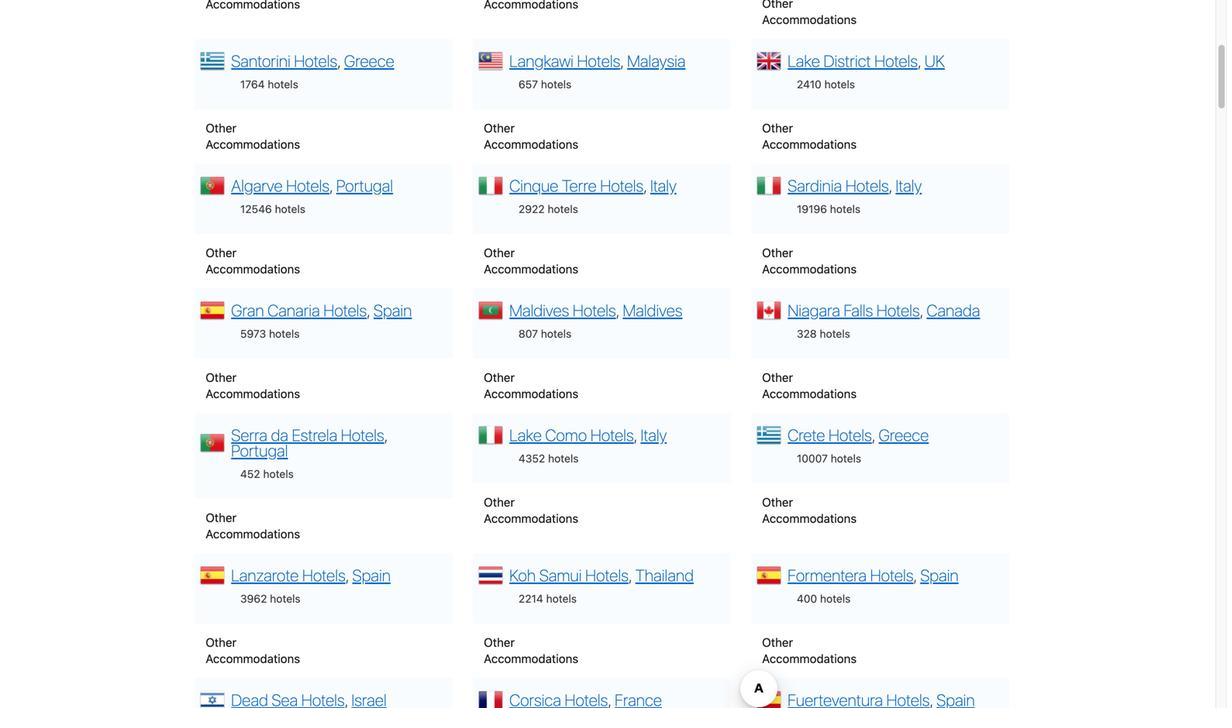 Task type: locate. For each thing, give the bounding box(es) containing it.
0 vertical spatial portugal
[[336, 176, 393, 195]]

accommodations up lanzarote
[[206, 527, 300, 541]]

other accommodations down '2922'
[[484, 246, 579, 276]]

hotels down samui
[[546, 593, 577, 606]]

accommodations for langkawi hotels
[[484, 137, 579, 151]]

hotels down district
[[825, 78, 855, 91]]

other accommodations up the cinque
[[484, 121, 579, 151]]

accommodations up koh
[[484, 512, 579, 526]]

1764
[[240, 78, 265, 91]]

other accommodations down 807
[[484, 371, 579, 401]]

hotels
[[294, 51, 337, 70], [577, 51, 621, 70], [875, 51, 918, 70], [286, 176, 330, 195], [601, 176, 644, 195], [846, 176, 889, 195], [324, 301, 367, 320], [573, 301, 616, 320], [877, 301, 920, 320], [341, 426, 384, 445], [591, 426, 634, 445], [829, 426, 872, 445], [302, 566, 346, 585], [586, 566, 629, 585], [871, 566, 914, 585]]

other accommodations up gran
[[206, 246, 300, 276]]

niagara falls hotels , canada 328 hotels
[[788, 301, 981, 340]]

452
[[240, 468, 260, 481]]

accommodations down 400
[[762, 652, 857, 666]]

accommodations for cinque terre hotels
[[484, 262, 579, 276]]

hotels right "canaria"
[[324, 301, 367, 320]]

italy
[[651, 176, 677, 195], [896, 176, 922, 195], [641, 426, 667, 445]]

10007
[[797, 452, 828, 465]]

lake
[[788, 51, 820, 70], [510, 426, 542, 445]]

other accommodations down 400
[[762, 636, 857, 666]]

400
[[797, 593, 818, 606]]

1 vertical spatial lake
[[510, 426, 542, 445]]

other accommodations for serra da estrela hotels
[[206, 511, 300, 541]]

accommodations up sardinia
[[762, 137, 857, 151]]

hotels
[[268, 78, 298, 91], [541, 78, 572, 91], [825, 78, 855, 91], [275, 203, 306, 215], [548, 203, 578, 215], [830, 203, 861, 215], [269, 328, 300, 340], [541, 328, 572, 340], [820, 328, 851, 340], [548, 452, 579, 465], [831, 452, 862, 465], [263, 468, 294, 481], [270, 593, 301, 606], [546, 593, 577, 606], [820, 593, 851, 606]]

hotels inside santorini hotels , greece 1764 hotels
[[294, 51, 337, 70]]

hotels down "santorini hotels" link
[[268, 78, 298, 91]]

lake inside lake como hotels , italy 4352 hotels
[[510, 426, 542, 445]]

hotels right lanzarote
[[302, 566, 346, 585]]

0 horizontal spatial greece link
[[344, 51, 394, 70]]

niagara falls hotels link
[[788, 301, 920, 320]]

hotels right como
[[591, 426, 634, 445]]

1 vertical spatial portugal
[[231, 441, 288, 461]]

other accommodations up sardinia
[[762, 121, 857, 151]]

formentera hotels link
[[788, 566, 914, 585]]

greece link for santorini hotels
[[344, 51, 394, 70]]

other accommodations for maldives hotels
[[484, 371, 579, 401]]

hotels inside lake district hotels , uk 2410 hotels
[[825, 78, 855, 91]]

hotels right santorini
[[294, 51, 337, 70]]

lanzarote
[[231, 566, 299, 585]]

hotels down formentera
[[820, 593, 851, 606]]

1 horizontal spatial maldives
[[623, 301, 683, 320]]

other accommodations up crete
[[762, 371, 857, 401]]

spain for lanzarote hotels
[[353, 566, 391, 585]]

spain link for gran canaria hotels
[[374, 301, 412, 320]]

district
[[824, 51, 871, 70]]

greece
[[344, 51, 394, 70], [879, 426, 929, 445]]

maldives hotels , maldives 807 hotels
[[510, 301, 683, 340]]

maldives
[[510, 301, 569, 320], [623, 301, 683, 320]]

algarve hotels link
[[231, 176, 330, 195]]

canaria
[[268, 301, 320, 320]]

hotels down cinque terre hotels link
[[548, 203, 578, 215]]

italy inside lake como hotels , italy 4352 hotels
[[641, 426, 667, 445]]

1 horizontal spatial lake
[[788, 51, 820, 70]]

lanzarote hotels , spain 3962 hotels
[[231, 566, 391, 606]]

hotels right estrela
[[341, 426, 384, 445]]

0 horizontal spatial greece
[[344, 51, 394, 70]]

portugal link for da
[[231, 441, 288, 461]]

,
[[337, 51, 341, 70], [621, 51, 624, 70], [918, 51, 922, 70], [330, 176, 333, 195], [644, 176, 647, 195], [889, 176, 893, 195], [367, 301, 370, 320], [616, 301, 620, 320], [920, 301, 924, 320], [384, 426, 388, 445], [634, 426, 637, 445], [872, 426, 876, 445], [346, 566, 349, 585], [629, 566, 632, 585], [914, 566, 917, 585]]

other for koh samui hotels
[[484, 636, 515, 650]]

accommodations up como
[[484, 387, 579, 401]]

0 vertical spatial lake
[[788, 51, 820, 70]]

1 vertical spatial greece link
[[879, 426, 929, 445]]

lake for lake como hotels
[[510, 426, 542, 445]]

lake como hotels link
[[510, 426, 634, 445]]

malaysia link
[[627, 51, 686, 70]]

other for maldives hotels
[[484, 371, 515, 385]]

italy link for cinque terre hotels
[[651, 176, 677, 195]]

da
[[271, 426, 288, 445]]

hotels right langkawi on the left of the page
[[577, 51, 621, 70]]

other for lanzarote hotels
[[206, 636, 237, 650]]

other accommodations up niagara
[[762, 246, 857, 276]]

hotels down "canaria"
[[269, 328, 300, 340]]

other accommodations up lanzarote
[[206, 511, 300, 541]]

lake inside lake district hotels , uk 2410 hotels
[[788, 51, 820, 70]]

1 vertical spatial greece
[[879, 426, 929, 445]]

italy inside cinque terre hotels , italy 2922 hotels
[[651, 176, 677, 195]]

langkawi
[[510, 51, 574, 70]]

hotels right sardinia
[[846, 176, 889, 195]]

accommodations up formentera
[[762, 512, 857, 526]]

hotels inside "lanzarote hotels , spain 3962 hotels"
[[270, 593, 301, 606]]

accommodations up gran
[[206, 262, 300, 276]]

other for serra da estrela hotels
[[206, 511, 237, 525]]

2 maldives from the left
[[623, 301, 683, 320]]

hotels right falls
[[877, 301, 920, 320]]

italy for lake como hotels
[[641, 426, 667, 445]]

spain inside formentera hotels , spain 400 hotels
[[921, 566, 959, 585]]

other accommodations for gran canaria hotels
[[206, 371, 300, 401]]

hotels inside niagara falls hotels , canada 328 hotels
[[820, 328, 851, 340]]

accommodations for niagara falls hotels
[[762, 387, 857, 401]]

, inside "crete hotels , greece 10007 hotels"
[[872, 426, 876, 445]]

terre
[[562, 176, 597, 195]]

italy for cinque terre hotels
[[651, 176, 677, 195]]

hotels right crete
[[829, 426, 872, 445]]

sardinia
[[788, 176, 842, 195]]

spain inside "lanzarote hotels , spain 3962 hotels"
[[353, 566, 391, 585]]

other accommodations down 4352
[[484, 495, 579, 526]]

hotels inside gran canaria hotels , spain 5973 hotels
[[269, 328, 300, 340]]

algarve
[[231, 176, 283, 195]]

greece link
[[344, 51, 394, 70], [879, 426, 929, 445]]

accommodations for lake como hotels
[[484, 512, 579, 526]]

0 horizontal spatial maldives
[[510, 301, 569, 320]]

other accommodations up district
[[762, 0, 857, 26]]

other for gran canaria hotels
[[206, 371, 237, 385]]

1 vertical spatial portugal link
[[231, 441, 288, 461]]

greece inside "crete hotels , greece 10007 hotels"
[[879, 426, 929, 445]]

hotels down sardinia hotels link
[[830, 203, 861, 215]]

hotels inside santorini hotels , greece 1764 hotels
[[268, 78, 298, 91]]

other accommodations for algarve hotels
[[206, 246, 300, 276]]

accommodations up the cinque
[[484, 137, 579, 151]]

1 horizontal spatial greece link
[[879, 426, 929, 445]]

other accommodations down 2214
[[484, 636, 579, 666]]

hotels inside maldives hotels , maldives 807 hotels
[[541, 328, 572, 340]]

hotels down algarve hotels link
[[275, 203, 306, 215]]

greece for santorini hotels
[[344, 51, 394, 70]]

canada
[[927, 301, 981, 320]]

hotels left the maldives link
[[573, 301, 616, 320]]

uk link
[[925, 51, 945, 70]]

lake up 2410
[[788, 51, 820, 70]]

italy link
[[651, 176, 677, 195], [896, 176, 922, 195], [641, 426, 667, 445]]

hotels right algarve
[[286, 176, 330, 195]]

samui
[[540, 566, 582, 585]]

malaysia
[[627, 51, 686, 70]]

portugal
[[336, 176, 393, 195], [231, 441, 288, 461]]

0 vertical spatial greece link
[[344, 51, 394, 70]]

0 vertical spatial portugal link
[[336, 176, 393, 195]]

other accommodations down 3962 on the bottom of the page
[[206, 636, 300, 666]]

sardinia hotels link
[[788, 176, 889, 195]]

hotels left uk
[[875, 51, 918, 70]]

portugal inside serra da estrela hotels , portugal 452 hotels
[[231, 441, 288, 461]]

greece for crete hotels
[[879, 426, 929, 445]]

other accommodations down 10007
[[762, 495, 857, 526]]

other accommodations
[[762, 0, 857, 26], [206, 121, 300, 151], [484, 121, 579, 151], [762, 121, 857, 151], [206, 246, 300, 276], [484, 246, 579, 276], [762, 246, 857, 276], [206, 371, 300, 401], [484, 371, 579, 401], [762, 371, 857, 401], [484, 495, 579, 526], [762, 495, 857, 526], [206, 511, 300, 541], [206, 636, 300, 666], [484, 636, 579, 666], [762, 636, 857, 666]]

santorini hotels link
[[231, 51, 337, 70]]

thailand link
[[636, 566, 694, 585]]

hotels right formentera
[[871, 566, 914, 585]]

accommodations up algarve
[[206, 137, 300, 151]]

other for crete hotels
[[762, 495, 793, 509]]

hotels down "maldives hotels" link
[[541, 328, 572, 340]]

koh samui hotels link
[[510, 566, 629, 585]]

koh
[[510, 566, 536, 585]]

spain
[[374, 301, 412, 320], [353, 566, 391, 585], [921, 566, 959, 585]]

other accommodations up algarve
[[206, 121, 300, 151]]

accommodations down 3962 on the bottom of the page
[[206, 652, 300, 666]]

0 horizontal spatial portugal
[[231, 441, 288, 461]]

other for sardinia hotels
[[762, 246, 793, 260]]

hotels down langkawi hotels link
[[541, 78, 572, 91]]

0 horizontal spatial lake
[[510, 426, 542, 445]]

gran canaria hotels link
[[231, 301, 367, 320]]

lake district hotels link
[[788, 51, 918, 70]]

spain link
[[374, 301, 412, 320], [353, 566, 391, 585], [921, 566, 959, 585]]

1 horizontal spatial greece
[[879, 426, 929, 445]]

0 horizontal spatial portugal link
[[231, 441, 288, 461]]

hotels right terre
[[601, 176, 644, 195]]

serra
[[231, 426, 268, 445]]

accommodations
[[762, 12, 857, 26], [206, 137, 300, 151], [484, 137, 579, 151], [762, 137, 857, 151], [206, 262, 300, 276], [484, 262, 579, 276], [762, 262, 857, 276], [206, 387, 300, 401], [484, 387, 579, 401], [762, 387, 857, 401], [484, 512, 579, 526], [762, 512, 857, 526], [206, 527, 300, 541], [206, 652, 300, 666], [484, 652, 579, 666], [762, 652, 857, 666]]

hotels down lanzarote hotels link
[[270, 593, 301, 606]]

accommodations up 'serra'
[[206, 387, 300, 401]]

accommodations up "maldives hotels" link
[[484, 262, 579, 276]]

hotels right 452
[[263, 468, 294, 481]]

other for cinque terre hotels
[[484, 246, 515, 260]]

other accommodations up 'serra'
[[206, 371, 300, 401]]

other for santorini hotels
[[206, 121, 237, 135]]

hotels down como
[[548, 452, 579, 465]]

, inside langkawi hotels , malaysia 657 hotels
[[621, 51, 624, 70]]

formentera
[[788, 566, 867, 585]]

hotels inside sardinia hotels , italy 19196 hotels
[[846, 176, 889, 195]]

greece link for crete hotels
[[879, 426, 929, 445]]

hotels inside formentera hotels , spain 400 hotels
[[871, 566, 914, 585]]

other accommodations for sardinia hotels
[[762, 246, 857, 276]]

maldives link
[[623, 301, 683, 320]]

portugal link
[[336, 176, 393, 195], [231, 441, 288, 461]]

greece inside santorini hotels , greece 1764 hotels
[[344, 51, 394, 70]]

hotels right samui
[[586, 566, 629, 585]]

accommodations up niagara
[[762, 262, 857, 276]]

maldives hotels link
[[510, 301, 616, 320]]

langkawi hotels , malaysia 657 hotels
[[510, 51, 686, 91]]

1 horizontal spatial portugal link
[[336, 176, 393, 195]]

other
[[762, 0, 793, 10], [206, 121, 237, 135], [484, 121, 515, 135], [762, 121, 793, 135], [206, 246, 237, 260], [484, 246, 515, 260], [762, 246, 793, 260], [206, 371, 237, 385], [484, 371, 515, 385], [762, 371, 793, 385], [484, 495, 515, 509], [762, 495, 793, 509], [206, 511, 237, 525], [206, 636, 237, 650], [484, 636, 515, 650], [762, 636, 793, 650]]

other accommodations for koh samui hotels
[[484, 636, 579, 666]]

other for formentera hotels
[[762, 636, 793, 650]]

0 vertical spatial greece
[[344, 51, 394, 70]]

hotels right 328
[[820, 328, 851, 340]]

accommodations up crete
[[762, 387, 857, 401]]

1 horizontal spatial portugal
[[336, 176, 393, 195]]

hotels inside langkawi hotels , malaysia 657 hotels
[[541, 78, 572, 91]]

lake up 4352
[[510, 426, 542, 445]]

328
[[797, 328, 817, 340]]

hotels down crete hotels link on the bottom of the page
[[831, 452, 862, 465]]

accommodations down 2214
[[484, 652, 579, 666]]

other for niagara falls hotels
[[762, 371, 793, 385]]

1 maldives from the left
[[510, 301, 569, 320]]



Task type: describe. For each thing, give the bounding box(es) containing it.
, inside santorini hotels , greece 1764 hotels
[[337, 51, 341, 70]]

accommodations for santorini hotels
[[206, 137, 300, 151]]

cinque terre hotels , italy 2922 hotels
[[510, 176, 677, 215]]

accommodations for lake district hotels
[[762, 137, 857, 151]]

3962
[[240, 593, 267, 606]]

other accommodations for lanzarote hotels
[[206, 636, 300, 666]]

hotels inside cinque terre hotels , italy 2922 hotels
[[601, 176, 644, 195]]

, inside "lanzarote hotels , spain 3962 hotels"
[[346, 566, 349, 585]]

gran
[[231, 301, 264, 320]]

lake como hotels , italy 4352 hotels
[[510, 426, 667, 465]]

, inside sardinia hotels , italy 19196 hotels
[[889, 176, 893, 195]]

other accommodations for crete hotels
[[762, 495, 857, 526]]

crete hotels , greece 10007 hotels
[[788, 426, 929, 465]]

crete hotels link
[[788, 426, 872, 445]]

gran canaria hotels , spain 5973 hotels
[[231, 301, 412, 340]]

como
[[546, 426, 587, 445]]

langkawi hotels link
[[510, 51, 621, 70]]

accommodations for gran canaria hotels
[[206, 387, 300, 401]]

sardinia hotels , italy 19196 hotels
[[788, 176, 922, 215]]

19196
[[797, 203, 827, 215]]

serra da estrela hotels link
[[231, 426, 384, 445]]

hotels inside lake como hotels , italy 4352 hotels
[[591, 426, 634, 445]]

hotels inside niagara falls hotels , canada 328 hotels
[[877, 301, 920, 320]]

other accommodations for lake district hotels
[[762, 121, 857, 151]]

uk
[[925, 51, 945, 70]]

lake district hotels , uk 2410 hotels
[[788, 51, 945, 91]]

hotels inside algarve hotels , portugal 12546 hotels
[[286, 176, 330, 195]]

hotels inside serra da estrela hotels , portugal 452 hotels
[[263, 468, 294, 481]]

accommodations up district
[[762, 12, 857, 26]]

12546
[[240, 203, 272, 215]]

hotels inside gran canaria hotels , spain 5973 hotels
[[324, 301, 367, 320]]

accommodations for sardinia hotels
[[762, 262, 857, 276]]

2922
[[519, 203, 545, 215]]

canada link
[[927, 301, 981, 320]]

italy inside sardinia hotels , italy 19196 hotels
[[896, 176, 922, 195]]

portugal link for hotels
[[336, 176, 393, 195]]

accommodations for lanzarote hotels
[[206, 652, 300, 666]]

santorini
[[231, 51, 291, 70]]

2214
[[519, 593, 543, 606]]

other accommodations for santorini hotels
[[206, 121, 300, 151]]

niagara
[[788, 301, 841, 320]]

other accommodations for lake como hotels
[[484, 495, 579, 526]]

spain for formentera hotels
[[921, 566, 959, 585]]

accommodations for crete hotels
[[762, 512, 857, 526]]

portugal inside algarve hotels , portugal 12546 hotels
[[336, 176, 393, 195]]

hotels inside lake como hotels , italy 4352 hotels
[[548, 452, 579, 465]]

crete
[[788, 426, 825, 445]]

koh samui hotels , thailand 2214 hotels
[[510, 566, 694, 606]]

4352
[[519, 452, 545, 465]]

other for lake district hotels
[[762, 121, 793, 135]]

other for algarve hotels
[[206, 246, 237, 260]]

hotels inside sardinia hotels , italy 19196 hotels
[[830, 203, 861, 215]]

hotels inside algarve hotels , portugal 12546 hotels
[[275, 203, 306, 215]]

657
[[519, 78, 538, 91]]

accommodations for formentera hotels
[[762, 652, 857, 666]]

, inside lake como hotels , italy 4352 hotels
[[634, 426, 637, 445]]

, inside algarve hotels , portugal 12546 hotels
[[330, 176, 333, 195]]

italy link for lake como hotels
[[641, 426, 667, 445]]

hotels inside koh samui hotels , thailand 2214 hotels
[[586, 566, 629, 585]]

hotels inside maldives hotels , maldives 807 hotels
[[573, 301, 616, 320]]

accommodations for serra da estrela hotels
[[206, 527, 300, 541]]

formentera hotels , spain 400 hotels
[[788, 566, 959, 606]]

spain link for formentera hotels
[[921, 566, 959, 585]]

hotels inside "crete hotels , greece 10007 hotels"
[[829, 426, 872, 445]]

2410
[[797, 78, 822, 91]]

, inside formentera hotels , spain 400 hotels
[[914, 566, 917, 585]]

other accommodations for cinque terre hotels
[[484, 246, 579, 276]]

, inside maldives hotels , maldives 807 hotels
[[616, 301, 620, 320]]

cinque
[[510, 176, 559, 195]]

5973
[[240, 328, 266, 340]]

hotels inside formentera hotels , spain 400 hotels
[[820, 593, 851, 606]]

other accommodations for langkawi hotels
[[484, 121, 579, 151]]

other accommodations for niagara falls hotels
[[762, 371, 857, 401]]

, inside serra da estrela hotels , portugal 452 hotels
[[384, 426, 388, 445]]

hotels inside cinque terre hotels , italy 2922 hotels
[[548, 203, 578, 215]]

spain link for lanzarote hotels
[[353, 566, 391, 585]]

807
[[519, 328, 538, 340]]

other accommodations for formentera hotels
[[762, 636, 857, 666]]

hotels inside serra da estrela hotels , portugal 452 hotels
[[341, 426, 384, 445]]

, inside gran canaria hotels , spain 5973 hotels
[[367, 301, 370, 320]]

falls
[[844, 301, 873, 320]]

estrela
[[292, 426, 338, 445]]

accommodations for koh samui hotels
[[484, 652, 579, 666]]

thailand
[[636, 566, 694, 585]]

spain inside gran canaria hotels , spain 5973 hotels
[[374, 301, 412, 320]]

italy link for sardinia hotels
[[896, 176, 922, 195]]

accommodations for algarve hotels
[[206, 262, 300, 276]]

lake for lake district hotels
[[788, 51, 820, 70]]

cinque terre hotels link
[[510, 176, 644, 195]]

serra da estrela hotels , portugal 452 hotels
[[231, 426, 388, 481]]

, inside lake district hotels , uk 2410 hotels
[[918, 51, 922, 70]]

hotels inside langkawi hotels , malaysia 657 hotels
[[577, 51, 621, 70]]

other for langkawi hotels
[[484, 121, 515, 135]]

hotels inside lake district hotels , uk 2410 hotels
[[875, 51, 918, 70]]

algarve hotels , portugal 12546 hotels
[[231, 176, 393, 215]]

, inside cinque terre hotels , italy 2922 hotels
[[644, 176, 647, 195]]

hotels inside "lanzarote hotels , spain 3962 hotels"
[[302, 566, 346, 585]]

accommodations for maldives hotels
[[484, 387, 579, 401]]

hotels inside "crete hotels , greece 10007 hotels"
[[831, 452, 862, 465]]

lanzarote hotels link
[[231, 566, 346, 585]]

santorini hotels , greece 1764 hotels
[[231, 51, 394, 91]]

, inside koh samui hotels , thailand 2214 hotels
[[629, 566, 632, 585]]

, inside niagara falls hotels , canada 328 hotels
[[920, 301, 924, 320]]

other for lake como hotels
[[484, 495, 515, 509]]

hotels inside koh samui hotels , thailand 2214 hotels
[[546, 593, 577, 606]]



Task type: vqa. For each thing, say whether or not it's contained in the screenshot.
Francisco,
no



